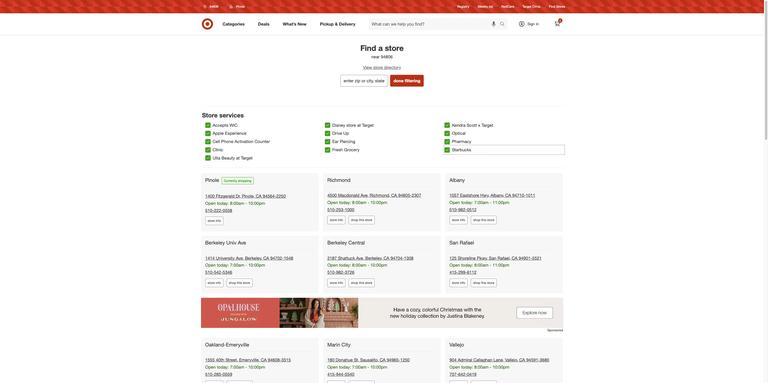 Task type: locate. For each thing, give the bounding box(es) containing it.
10:00pm inside '1400 fitzgerald dr, pinole, ca 94564-2250 open today: 8:00am - 10:00pm 510-222-0558'
[[249, 201, 265, 206]]

1 horizontal spatial san
[[490, 256, 497, 261]]

Cell Phone Activation Counter checkbox
[[205, 139, 211, 144]]

open down the 1414
[[205, 263, 216, 268]]

info for albany
[[461, 218, 466, 222]]

berkeley, inside '2187 shattuck ave, berkeley, ca 94704-1308 open today: 8:00am - 10:00pm 510-982-3726'
[[366, 256, 383, 261]]

richmond
[[328, 177, 351, 183]]

510- down 1400 at the bottom of the page
[[205, 208, 214, 213]]

0 vertical spatial at
[[358, 123, 361, 128]]

ave, inside 4500 macdonald ave, richmond, ca 94805-2307 open today: 8:00am - 10:00pm 510-253-1000
[[361, 193, 369, 198]]

store down '299-'
[[452, 281, 460, 285]]

180
[[328, 358, 335, 363]]

city
[[342, 342, 351, 348]]

store info link down 542- in the left of the page
[[205, 279, 224, 287]]

415-299-6112 link
[[450, 270, 477, 275]]

today: for marin city
[[340, 365, 351, 370]]

415- down 125
[[450, 270, 459, 275]]

10:00pm inside '2187 shattuck ave, berkeley, ca 94704-1308 open today: 8:00am - 10:00pm 510-982-3726'
[[371, 263, 388, 268]]

ca for oakland-emeryville
[[261, 358, 267, 363]]

open up the 707-
[[450, 365, 461, 370]]

ave,
[[361, 193, 369, 198], [236, 256, 244, 261], [357, 256, 365, 261]]

shop this store for berkeley univ ave
[[229, 281, 250, 285]]

1555 40th street, emeryville, ca 94608-3515 link
[[205, 358, 291, 363]]

open inside the 1555 40th street, emeryville, ca 94608-3515 open today: 7:00am - 10:00pm 510-285-0559
[[205, 365, 216, 370]]

today: down shattuck
[[340, 263, 351, 268]]

this down 1057 eastshore hwy, albany, ca 94710-1011 open today: 7:00am - 11:00pm 510-982-0512
[[482, 218, 487, 222]]

shop this store button for richmond
[[349, 216, 375, 225]]

- down callaghan
[[490, 365, 492, 370]]

ca right pinole, at bottom
[[256, 194, 262, 199]]

open inside 904 admiral callaghan lane, vallejo, ca 94591-3680 open today: 8:00am - 10:00pm 707-642-0419
[[450, 365, 461, 370]]

10:00pm inside 4500 macdonald ave, richmond, ca 94805-2307 open today: 8:00am - 10:00pm 510-253-1000
[[371, 200, 388, 205]]

wic
[[230, 123, 238, 128]]

info down 542- in the left of the page
[[216, 281, 221, 285]]

open down 180
[[328, 365, 338, 370]]

info for pinole
[[216, 219, 221, 223]]

today: inside the 125 shoreline pkwy, san rafael, ca 94901-5521 open today: 8:00am - 11:00pm 415-299-6112
[[462, 263, 474, 268]]

510- down 2187
[[328, 270, 337, 275]]

berkeley up 2187
[[328, 240, 347, 246]]

store info link for richmond
[[328, 216, 346, 225]]

94591-
[[527, 358, 540, 363]]

store info link for berkeley univ ave
[[205, 279, 224, 287]]

10:00pm down 1414 university ave, berkeley, ca 94702-1548 link
[[249, 263, 265, 268]]

0 horizontal spatial 94806
[[210, 5, 219, 9]]

at right disney
[[358, 123, 361, 128]]

Kendra Scott x Target checkbox
[[445, 123, 450, 128]]

san rafael link
[[450, 240, 476, 246]]

ave, for berkeley central
[[357, 256, 365, 261]]

what's new
[[283, 21, 307, 27]]

store info for san rafael
[[452, 281, 466, 285]]

ca for marin city
[[380, 358, 386, 363]]

today: down fitzgerald on the bottom left of page
[[217, 201, 229, 206]]

store down the 125 shoreline pkwy, san rafael, ca 94901-5521 open today: 8:00am - 11:00pm 415-299-6112
[[488, 281, 495, 285]]

&
[[335, 21, 338, 27]]

store info down '299-'
[[452, 281, 466, 285]]

ave, inside 1414 university ave, berkeley, ca 94702-1548 open today: 7:00am - 10:00pm 510-542-5346
[[236, 256, 244, 261]]

7:00am inside the 1555 40th street, emeryville, ca 94608-3515 open today: 7:00am - 10:00pm 510-285-0559
[[230, 365, 245, 370]]

pinole inside "dropdown button"
[[236, 5, 245, 9]]

4500 macdonald ave, richmond, ca 94805-2307 link
[[328, 193, 422, 198]]

ca inside 904 admiral callaghan lane, vallejo, ca 94591-3680 open today: 8:00am - 10:00pm 707-642-0419
[[520, 358, 526, 363]]

7:00am down street,
[[230, 365, 245, 370]]

ca left 94805-
[[392, 193, 398, 198]]

store info
[[330, 218, 344, 222], [452, 218, 466, 222], [208, 219, 221, 223], [208, 281, 221, 285], [330, 281, 344, 285], [452, 281, 466, 285]]

ca right vallejo,
[[520, 358, 526, 363]]

target for kendra scott x target
[[482, 123, 494, 128]]

at
[[358, 123, 361, 128], [236, 155, 240, 161]]

circle
[[533, 5, 541, 9]]

open for albany
[[450, 200, 461, 205]]

store info link down 510-982-3726 link
[[328, 279, 346, 287]]

-
[[368, 200, 370, 205], [490, 200, 492, 205], [246, 201, 247, 206], [246, 263, 247, 268], [368, 263, 370, 268], [490, 263, 492, 268], [246, 365, 247, 370], [368, 365, 370, 370], [490, 365, 492, 370]]

berkeley up the 1414
[[205, 240, 225, 246]]

- inside 180 donahue st, sausalito, ca 94965-1250 open today: 7:00am - 10:00pm 415-944-5540
[[368, 365, 370, 370]]

info down the 510-982-0512 link at the right bottom of page
[[461, 218, 466, 222]]

filtering
[[405, 78, 421, 83]]

94901-
[[519, 256, 533, 261]]

redcard link
[[502, 4, 515, 9]]

8:00am inside 4500 macdonald ave, richmond, ca 94805-2307 open today: 8:00am - 10:00pm 510-253-1000
[[353, 200, 367, 205]]

982- inside '2187 shattuck ave, berkeley, ca 94704-1308 open today: 8:00am - 10:00pm 510-982-3726'
[[337, 270, 345, 275]]

7:00am down hwy,
[[475, 200, 489, 205]]

open down 1400 at the bottom of the page
[[205, 201, 216, 206]]

94806 inside find a store near 94806
[[381, 54, 393, 60]]

find stores
[[550, 5, 566, 9]]

2187
[[328, 256, 337, 261]]

shop this store down 0512
[[474, 218, 495, 222]]

0 horizontal spatial berkeley
[[205, 240, 225, 246]]

open inside '1400 fitzgerald dr, pinole, ca 94564-2250 open today: 8:00am - 10:00pm 510-222-0558'
[[205, 201, 216, 206]]

0 vertical spatial find
[[550, 5, 556, 9]]

store info link down the 510-982-0512 link at the right bottom of page
[[450, 216, 468, 225]]

today: down university
[[217, 263, 229, 268]]

- down 1414 university ave, berkeley, ca 94702-1548 link
[[246, 263, 247, 268]]

vallejo,
[[506, 358, 519, 363]]

shattuck
[[338, 256, 355, 261]]

1 vertical spatial 982-
[[337, 270, 345, 275]]

8:00am for berkeley central
[[353, 263, 367, 268]]

ave, left richmond,
[[361, 193, 369, 198]]

0 horizontal spatial 982-
[[337, 270, 345, 275]]

94805-
[[399, 193, 412, 198]]

- inside the 1555 40th street, emeryville, ca 94608-3515 open today: 7:00am - 10:00pm 510-285-0559
[[246, 365, 247, 370]]

pinole,
[[242, 194, 255, 199]]

7:00am inside 180 donahue st, sausalito, ca 94965-1250 open today: 7:00am - 10:00pm 415-944-5540
[[353, 365, 367, 370]]

info down 222-
[[216, 219, 221, 223]]

- down 125 shoreline pkwy, san rafael, ca 94901-5521 link
[[490, 263, 492, 268]]

707-642-0419 link
[[450, 372, 477, 377]]

415- inside the 125 shoreline pkwy, san rafael, ca 94901-5521 open today: 8:00am - 11:00pm 415-299-6112
[[450, 270, 459, 275]]

ca left the 94965-
[[380, 358, 386, 363]]

ca inside '1400 fitzgerald dr, pinole, ca 94564-2250 open today: 8:00am - 10:00pm 510-222-0558'
[[256, 194, 262, 199]]

today: inside '2187 shattuck ave, berkeley, ca 94704-1308 open today: 8:00am - 10:00pm 510-982-3726'
[[340, 263, 351, 268]]

store info for albany
[[452, 218, 466, 222]]

ca inside the 125 shoreline pkwy, san rafael, ca 94901-5521 open today: 8:00am - 11:00pm 415-299-6112
[[512, 256, 518, 261]]

0 horizontal spatial find
[[361, 43, 377, 53]]

510-253-1000 link
[[328, 207, 355, 212]]

store right a
[[385, 43, 404, 53]]

ca inside '2187 shattuck ave, berkeley, ca 94704-1308 open today: 8:00am - 10:00pm 510-982-3726'
[[384, 256, 390, 261]]

shop down 5346
[[229, 281, 236, 285]]

8:00am inside '1400 fitzgerald dr, pinole, ca 94564-2250 open today: 8:00am - 10:00pm 510-222-0558'
[[230, 201, 245, 206]]

1400 fitzgerald dr, pinole, ca 94564-2250 open today: 8:00am - 10:00pm 510-222-0558
[[205, 194, 286, 213]]

directory
[[385, 65, 402, 70]]

open inside 4500 macdonald ave, richmond, ca 94805-2307 open today: 8:00am - 10:00pm 510-253-1000
[[328, 200, 338, 205]]

8:00am inside 904 admiral callaghan lane, vallejo, ca 94591-3680 open today: 8:00am - 10:00pm 707-642-0419
[[475, 365, 489, 370]]

Accepts WIC checkbox
[[205, 123, 211, 128]]

berkeley univ ave link
[[205, 240, 247, 246]]

shop this store down 1000
[[352, 218, 373, 222]]

open inside 1414 university ave, berkeley, ca 94702-1548 open today: 7:00am - 10:00pm 510-542-5346
[[205, 263, 216, 268]]

berkeley, left 94704-
[[366, 256, 383, 261]]

at right the "beauty"
[[236, 155, 240, 161]]

- down the 1057 eastshore hwy, albany, ca 94710-1011 link
[[490, 200, 492, 205]]

beauty
[[222, 155, 235, 161]]

store inside group
[[347, 123, 356, 128]]

store services group
[[205, 121, 565, 162]]

this for san rafael
[[482, 281, 487, 285]]

510- down 1555
[[205, 372, 214, 377]]

shop down 1000
[[352, 218, 359, 222]]

store down 1057 eastshore hwy, albany, ca 94710-1011 open today: 7:00am - 11:00pm 510-982-0512
[[488, 218, 495, 222]]

shop down 3726
[[352, 281, 359, 285]]

ave, inside '2187 shattuck ave, berkeley, ca 94704-1308 open today: 8:00am - 10:00pm 510-982-3726'
[[357, 256, 365, 261]]

enter
[[344, 78, 354, 83]]

shop this store for albany
[[474, 218, 495, 222]]

1 horizontal spatial 982-
[[459, 207, 468, 212]]

0 vertical spatial 415-
[[450, 270, 459, 275]]

- inside 1057 eastshore hwy, albany, ca 94710-1011 open today: 7:00am - 11:00pm 510-982-0512
[[490, 200, 492, 205]]

2 11:00pm from the top
[[493, 263, 510, 268]]

today: inside the 1555 40th street, emeryville, ca 94608-3515 open today: 7:00am - 10:00pm 510-285-0559
[[217, 365, 229, 370]]

0 horizontal spatial pinole
[[205, 177, 219, 183]]

ca for richmond
[[392, 193, 398, 198]]

shop for albany
[[474, 218, 481, 222]]

ca inside 1414 university ave, berkeley, ca 94702-1548 open today: 7:00am - 10:00pm 510-542-5346
[[264, 256, 269, 261]]

10:00pm inside the 1555 40th street, emeryville, ca 94608-3515 open today: 7:00am - 10:00pm 510-285-0559
[[249, 365, 265, 370]]

today: down macdonald
[[340, 200, 351, 205]]

10:00pm down sausalito,
[[371, 365, 388, 370]]

3515
[[282, 358, 291, 363]]

8:00am down dr,
[[230, 201, 245, 206]]

find up near
[[361, 43, 377, 53]]

today: inside 1057 eastshore hwy, albany, ca 94710-1011 open today: 7:00am - 11:00pm 510-982-0512
[[462, 200, 474, 205]]

marin
[[328, 342, 341, 348]]

registry link
[[458, 4, 470, 9]]

1 horizontal spatial berkeley
[[328, 240, 347, 246]]

dr,
[[236, 194, 241, 199]]

- for albany
[[490, 200, 492, 205]]

- for oakland-emeryville
[[246, 365, 247, 370]]

shop this store button for berkeley univ ave
[[227, 279, 253, 287]]

1 berkeley, from the left
[[245, 256, 262, 261]]

1 11:00pm from the top
[[493, 200, 510, 205]]

11:00pm down rafael,
[[493, 263, 510, 268]]

7:00am down st,
[[353, 365, 367, 370]]

berkeley, inside 1414 university ave, berkeley, ca 94702-1548 open today: 7:00am - 10:00pm 510-542-5346
[[245, 256, 262, 261]]

open down 1555
[[205, 365, 216, 370]]

state
[[376, 78, 385, 83]]

marin city link
[[328, 342, 352, 348]]

fresh
[[333, 147, 343, 153]]

415-
[[450, 270, 459, 275], [328, 372, 337, 377]]

today: inside 4500 macdonald ave, richmond, ca 94805-2307 open today: 8:00am - 10:00pm 510-253-1000
[[340, 200, 351, 205]]

ca for berkeley univ ave
[[264, 256, 269, 261]]

today: down donahue
[[340, 365, 351, 370]]

today: down eastshore
[[462, 200, 474, 205]]

open for marin city
[[328, 365, 338, 370]]

shop this store
[[352, 218, 373, 222], [474, 218, 495, 222], [229, 281, 250, 285], [352, 281, 373, 285], [474, 281, 495, 285]]

8:00am down callaghan
[[475, 365, 489, 370]]

- down 180 donahue st, sausalito, ca 94965-1250 link
[[368, 365, 370, 370]]

982- down eastshore
[[459, 207, 468, 212]]

store info down 253-
[[330, 218, 344, 222]]

0 vertical spatial pinole
[[236, 5, 245, 9]]

zip
[[355, 78, 361, 83]]

2 berkeley, from the left
[[366, 256, 383, 261]]

8:00am up 1000
[[353, 200, 367, 205]]

store info link for berkeley central
[[328, 279, 346, 287]]

find inside find a store near 94806
[[361, 43, 377, 53]]

pickup & delivery
[[320, 21, 356, 27]]

shop this store button down 3726
[[349, 279, 375, 287]]

sign in
[[528, 22, 540, 26]]

1 vertical spatial 94806
[[381, 54, 393, 60]]

san right pkwy,
[[490, 256, 497, 261]]

this down '2187 shattuck ave, berkeley, ca 94704-1308 open today: 8:00am - 10:00pm 510-982-3726'
[[360, 281, 365, 285]]

open
[[328, 200, 338, 205], [450, 200, 461, 205], [205, 201, 216, 206], [205, 263, 216, 268], [328, 263, 338, 268], [450, 263, 461, 268], [205, 365, 216, 370], [328, 365, 338, 370], [450, 365, 461, 370]]

2307
[[412, 193, 422, 198]]

11:00pm down albany, in the bottom right of the page
[[493, 200, 510, 205]]

store up the up
[[347, 123, 356, 128]]

rafael,
[[498, 256, 511, 261]]

0 vertical spatial 982-
[[459, 207, 468, 212]]

today: down the shoreline
[[462, 263, 474, 268]]

1 horizontal spatial pinole
[[236, 5, 245, 9]]

rafael
[[460, 240, 475, 246]]

510- inside the 1555 40th street, emeryville, ca 94608-3515 open today: 7:00am - 10:00pm 510-285-0559
[[205, 372, 214, 377]]

Pharmacy checkbox
[[445, 139, 450, 144]]

shop
[[352, 218, 359, 222], [474, 218, 481, 222], [229, 281, 236, 285], [352, 281, 359, 285], [474, 281, 481, 285]]

target for ulta beauty at target
[[241, 155, 253, 161]]

or
[[362, 78, 366, 83]]

510- inside 1057 eastshore hwy, albany, ca 94710-1011 open today: 7:00am - 11:00pm 510-982-0512
[[450, 207, 459, 212]]

macdonald
[[338, 193, 360, 198]]

shop this store for richmond
[[352, 218, 373, 222]]

grocery
[[344, 147, 360, 153]]

store info link down '299-'
[[450, 279, 468, 287]]

- for berkeley univ ave
[[246, 263, 247, 268]]

0 vertical spatial 94806
[[210, 5, 219, 9]]

advertisement region
[[201, 298, 564, 328]]

1 horizontal spatial 415-
[[450, 270, 459, 275]]

Ulta Beauty at Target checkbox
[[205, 156, 211, 161]]

0 horizontal spatial san
[[450, 240, 459, 246]]

open down 2187
[[328, 263, 338, 268]]

this for berkeley univ ave
[[237, 281, 242, 285]]

at for store
[[358, 123, 361, 128]]

open for richmond
[[328, 200, 338, 205]]

store info down 510-982-3726 link
[[330, 281, 344, 285]]

store info link down 222-
[[205, 217, 224, 225]]

10:00pm inside 1414 university ave, berkeley, ca 94702-1548 open today: 7:00am - 10:00pm 510-542-5346
[[249, 263, 265, 268]]

at for beauty
[[236, 155, 240, 161]]

today: inside '1400 fitzgerald dr, pinole, ca 94564-2250 open today: 8:00am - 10:00pm 510-222-0558'
[[217, 201, 229, 206]]

1 berkeley from the left
[[205, 240, 225, 246]]

- down 1555 40th street, emeryville, ca 94608-3515 link
[[246, 365, 247, 370]]

1 horizontal spatial find
[[550, 5, 556, 9]]

today:
[[340, 200, 351, 205], [462, 200, 474, 205], [217, 201, 229, 206], [217, 263, 229, 268], [340, 263, 351, 268], [462, 263, 474, 268], [217, 365, 229, 370], [340, 365, 351, 370], [462, 365, 474, 370]]

kendra scott x target
[[453, 123, 494, 128]]

10:00pm inside 180 donahue st, sausalito, ca 94965-1250 open today: 7:00am - 10:00pm 415-944-5540
[[371, 365, 388, 370]]

510- inside 1414 university ave, berkeley, ca 94702-1548 open today: 7:00am - 10:00pm 510-542-5346
[[205, 270, 214, 275]]

10:00pm for oakland-emeryville
[[249, 365, 265, 370]]

510- down the 1414
[[205, 270, 214, 275]]

1 vertical spatial find
[[361, 43, 377, 53]]

this down the 125 shoreline pkwy, san rafael, ca 94901-5521 open today: 8:00am - 11:00pm 415-299-6112
[[482, 281, 487, 285]]

125 shoreline pkwy, san rafael, ca 94901-5521 link
[[450, 256, 542, 261]]

- inside 1414 university ave, berkeley, ca 94702-1548 open today: 7:00am - 10:00pm 510-542-5346
[[246, 263, 247, 268]]

Fresh Grocery checkbox
[[325, 147, 331, 153]]

510- inside '2187 shattuck ave, berkeley, ca 94704-1308 open today: 8:00am - 10:00pm 510-982-3726'
[[328, 270, 337, 275]]

ca inside 1057 eastshore hwy, albany, ca 94710-1011 open today: 7:00am - 11:00pm 510-982-0512
[[506, 193, 512, 198]]

2 berkeley from the left
[[328, 240, 347, 246]]

1 vertical spatial san
[[490, 256, 497, 261]]

1 vertical spatial 415-
[[328, 372, 337, 377]]

- for marin city
[[368, 365, 370, 370]]

today: inside 180 donahue st, sausalito, ca 94965-1250 open today: 7:00am - 10:00pm 415-944-5540
[[340, 365, 351, 370]]

8:00am up 3726
[[353, 263, 367, 268]]

today: for berkeley univ ave
[[217, 263, 229, 268]]

- inside '2187 shattuck ave, berkeley, ca 94704-1308 open today: 8:00am - 10:00pm 510-982-3726'
[[368, 263, 370, 268]]

admiral
[[458, 358, 473, 363]]

open down 1057
[[450, 200, 461, 205]]

callaghan
[[474, 358, 493, 363]]

info down '299-'
[[461, 281, 466, 285]]

1 horizontal spatial at
[[358, 123, 361, 128]]

open inside 1057 eastshore hwy, albany, ca 94710-1011 open today: 7:00am - 11:00pm 510-982-0512
[[450, 200, 461, 205]]

san left rafael
[[450, 240, 459, 246]]

510- down 1057
[[450, 207, 459, 212]]

open for oakland-emeryville
[[205, 365, 216, 370]]

ca right albany, in the bottom right of the page
[[506, 193, 512, 198]]

982- down shattuck
[[337, 270, 345, 275]]

shop this store button down 1000
[[349, 216, 375, 225]]

7:00am inside 1057 eastshore hwy, albany, ca 94710-1011 open today: 7:00am - 11:00pm 510-982-0512
[[475, 200, 489, 205]]

982-
[[459, 207, 468, 212], [337, 270, 345, 275]]

415- down 180
[[328, 372, 337, 377]]

ca inside 4500 macdonald ave, richmond, ca 94805-2307 open today: 8:00am - 10:00pm 510-253-1000
[[392, 193, 398, 198]]

info for richmond
[[338, 218, 344, 222]]

510- inside 4500 macdonald ave, richmond, ca 94805-2307 open today: 8:00am - 10:00pm 510-253-1000
[[328, 207, 337, 212]]

counter
[[255, 139, 270, 144]]

5540
[[345, 372, 355, 377]]

deals
[[258, 21, 270, 27]]

1000
[[345, 207, 355, 212]]

0 vertical spatial san
[[450, 240, 459, 246]]

store info link for pinole
[[205, 217, 224, 225]]

university
[[216, 256, 235, 261]]

shop for richmond
[[352, 218, 359, 222]]

this for richmond
[[360, 218, 365, 222]]

180 donahue st, sausalito, ca 94965-1250 open today: 7:00am - 10:00pm 415-944-5540
[[328, 358, 410, 377]]

3726
[[345, 270, 355, 275]]

ave, right university
[[236, 256, 244, 261]]

today: for oakland-emeryville
[[217, 365, 229, 370]]

7:00am for berkeley univ ave
[[230, 263, 245, 268]]

- inside '1400 fitzgerald dr, pinole, ca 94564-2250 open today: 8:00am - 10:00pm 510-222-0558'
[[246, 201, 247, 206]]

8:00am inside '2187 shattuck ave, berkeley, ca 94704-1308 open today: 8:00am - 10:00pm 510-982-3726'
[[353, 263, 367, 268]]

125 shoreline pkwy, san rafael, ca 94901-5521 open today: 8:00am - 11:00pm 415-299-6112
[[450, 256, 542, 275]]

10:00pm for pinole
[[249, 201, 265, 206]]

store
[[385, 43, 404, 53], [374, 65, 383, 70], [347, 123, 356, 128], [330, 218, 337, 222], [365, 218, 373, 222], [452, 218, 460, 222], [488, 218, 495, 222], [208, 219, 215, 223], [208, 281, 215, 285], [243, 281, 250, 285], [330, 281, 337, 285], [365, 281, 373, 285], [452, 281, 460, 285], [488, 281, 495, 285]]

open down 125
[[450, 263, 461, 268]]

today: inside 1414 university ave, berkeley, ca 94702-1548 open today: 7:00am - 10:00pm 510-542-5346
[[217, 263, 229, 268]]

open inside 180 donahue st, sausalito, ca 94965-1250 open today: 7:00am - 10:00pm 415-944-5540
[[328, 365, 338, 370]]

open inside '2187 shattuck ave, berkeley, ca 94704-1308 open today: 8:00am - 10:00pm 510-982-3726'
[[328, 263, 338, 268]]

10:00pm for berkeley central
[[371, 263, 388, 268]]

target for disney store at target
[[362, 123, 374, 128]]

7:00am inside 1414 university ave, berkeley, ca 94702-1548 open today: 7:00am - 10:00pm 510-542-5346
[[230, 263, 245, 268]]

1 vertical spatial at
[[236, 155, 240, 161]]

albany,
[[491, 193, 505, 198]]

open for berkeley central
[[328, 263, 338, 268]]

find left stores
[[550, 5, 556, 9]]

ca inside the 1555 40th street, emeryville, ca 94608-3515 open today: 7:00am - 10:00pm 510-285-0559
[[261, 358, 267, 363]]

1400
[[205, 194, 215, 199]]

10:00pm down 904 admiral callaghan lane, vallejo, ca 94591-3680 link
[[493, 365, 510, 370]]

0 horizontal spatial 415-
[[328, 372, 337, 377]]

today: down 'admiral'
[[462, 365, 474, 370]]

11:00pm inside 1057 eastshore hwy, albany, ca 94710-1011 open today: 7:00am - 11:00pm 510-982-0512
[[493, 200, 510, 205]]

1 vertical spatial 11:00pm
[[493, 263, 510, 268]]

find for a
[[361, 43, 377, 53]]

8:00am down pkwy,
[[475, 263, 489, 268]]

1 horizontal spatial 94806
[[381, 54, 393, 60]]

shop this store button
[[349, 216, 375, 225], [471, 216, 497, 225], [227, 279, 253, 287], [349, 279, 375, 287], [471, 279, 497, 287]]

shop this store down 3726
[[352, 281, 373, 285]]

180 donahue st, sausalito, ca 94965-1250 link
[[328, 358, 410, 363]]

94965-
[[387, 358, 401, 363]]

982- inside 1057 eastshore hwy, albany, ca 94710-1011 open today: 7:00am - 11:00pm 510-982-0512
[[459, 207, 468, 212]]

done filtering button
[[391, 75, 424, 87]]

1 horizontal spatial berkeley,
[[366, 256, 383, 261]]

info down 253-
[[338, 218, 344, 222]]

0 horizontal spatial at
[[236, 155, 240, 161]]

shop this store down 5346
[[229, 281, 250, 285]]

- inside 4500 macdonald ave, richmond, ca 94805-2307 open today: 8:00am - 10:00pm 510-253-1000
[[368, 200, 370, 205]]

6112
[[468, 270, 477, 275]]

10:00pm down pinole, at bottom
[[249, 201, 265, 206]]

1414 university ave, berkeley, ca 94702-1548 link
[[205, 256, 294, 261]]

7:00am for albany
[[475, 200, 489, 205]]

store info link for san rafael
[[450, 279, 468, 287]]

open down 4500
[[328, 200, 338, 205]]

1555
[[205, 358, 215, 363]]

0 vertical spatial 11:00pm
[[493, 200, 510, 205]]

510-
[[328, 207, 337, 212], [450, 207, 459, 212], [205, 208, 214, 213], [205, 270, 214, 275], [328, 270, 337, 275], [205, 372, 214, 377]]

510-222-0558 link
[[205, 208, 232, 213]]

store info link down 253-
[[328, 216, 346, 225]]

510- inside '1400 fitzgerald dr, pinole, ca 94564-2250 open today: 8:00am - 10:00pm 510-222-0558'
[[205, 208, 214, 213]]

Optical checkbox
[[445, 131, 450, 136]]

0 horizontal spatial berkeley,
[[245, 256, 262, 261]]

ca inside 180 donahue st, sausalito, ca 94965-1250 open today: 7:00am - 10:00pm 415-944-5540
[[380, 358, 386, 363]]

today: down "40th"
[[217, 365, 229, 370]]

a
[[379, 43, 383, 53]]

ca for albany
[[506, 193, 512, 198]]



Task type: describe. For each thing, give the bounding box(es) containing it.
open for berkeley univ ave
[[205, 263, 216, 268]]

7:00am for oakland-emeryville
[[230, 365, 245, 370]]

0512
[[468, 207, 477, 212]]

store
[[202, 111, 218, 119]]

oakland-emeryville
[[205, 342, 250, 348]]

central
[[349, 240, 365, 246]]

pickup
[[320, 21, 334, 27]]

pharmacy
[[453, 139, 472, 144]]

weekly
[[478, 5, 489, 9]]

40th
[[216, 358, 225, 363]]

Starbucks checkbox
[[445, 147, 450, 153]]

ave, for richmond
[[361, 193, 369, 198]]

ulta
[[213, 155, 221, 161]]

- for pinole
[[246, 201, 247, 206]]

1555 40th street, emeryville, ca 94608-3515 open today: 7:00am - 10:00pm 510-285-0559
[[205, 358, 291, 377]]

642-
[[459, 372, 468, 377]]

510-982-0512 link
[[450, 207, 477, 212]]

find stores link
[[550, 4, 566, 9]]

ave
[[238, 240, 246, 246]]

510- for pinole
[[205, 208, 214, 213]]

registry
[[458, 5, 470, 9]]

target circle
[[523, 5, 541, 9]]

510-542-5346 link
[[205, 270, 232, 275]]

open inside the 125 shoreline pkwy, san rafael, ca 94901-5521 open today: 8:00am - 11:00pm 415-299-6112
[[450, 263, 461, 268]]

store down 222-
[[208, 219, 215, 223]]

1057
[[450, 193, 460, 198]]

info for san rafael
[[461, 281, 466, 285]]

1057 eastshore hwy, albany, ca 94710-1011 open today: 7:00am - 11:00pm 510-982-0512
[[450, 193, 536, 212]]

- inside the 125 shoreline pkwy, san rafael, ca 94901-5521 open today: 8:00am - 11:00pm 415-299-6112
[[490, 263, 492, 268]]

categories
[[223, 21, 245, 27]]

store down 253-
[[330, 218, 337, 222]]

10:00pm for marin city
[[371, 365, 388, 370]]

shop this store for san rafael
[[474, 281, 495, 285]]

services
[[220, 111, 244, 119]]

currently
[[224, 179, 237, 183]]

store info for berkeley univ ave
[[208, 281, 221, 285]]

info for berkeley univ ave
[[216, 281, 221, 285]]

ave, for berkeley univ ave
[[236, 256, 244, 261]]

hwy,
[[481, 193, 490, 198]]

510- for berkeley central
[[328, 270, 337, 275]]

shop this store button for berkeley central
[[349, 279, 375, 287]]

target inside 'link'
[[523, 5, 532, 9]]

94806 button
[[200, 2, 224, 11]]

donahue
[[336, 358, 353, 363]]

ca for berkeley central
[[384, 256, 390, 261]]

store down 1414 university ave, berkeley, ca 94702-1548 open today: 7:00am - 10:00pm 510-542-5346
[[243, 281, 250, 285]]

oakland-
[[205, 342, 226, 348]]

berkeley central link
[[328, 240, 366, 246]]

510- for richmond
[[328, 207, 337, 212]]

- for richmond
[[368, 200, 370, 205]]

8:00am inside the 125 shoreline pkwy, san rafael, ca 94901-5521 open today: 8:00am - 11:00pm 415-299-6112
[[475, 263, 489, 268]]

ear piercing
[[333, 139, 356, 144]]

find for stores
[[550, 5, 556, 9]]

emeryville,
[[239, 358, 260, 363]]

510-982-3726 link
[[328, 270, 355, 275]]

vallejo
[[450, 342, 465, 348]]

253-
[[337, 207, 345, 212]]

Clinic checkbox
[[205, 147, 211, 153]]

5521
[[533, 256, 542, 261]]

1400 fitzgerald dr, pinole, ca 94564-2250 link
[[205, 194, 286, 199]]

disney
[[333, 123, 346, 128]]

pkwy,
[[477, 256, 488, 261]]

view store directory link
[[196, 65, 569, 71]]

shop for berkeley univ ave
[[229, 281, 236, 285]]

ca for pinole
[[256, 194, 262, 199]]

san inside the 125 shoreline pkwy, san rafael, ca 94901-5521 open today: 8:00am - 11:00pm 415-299-6112
[[490, 256, 497, 261]]

store right view
[[374, 65, 383, 70]]

94710-
[[513, 193, 526, 198]]

shoreline
[[458, 256, 476, 261]]

8:00am for pinole
[[230, 201, 245, 206]]

1057 eastshore hwy, albany, ca 94710-1011 link
[[450, 193, 536, 198]]

Drive Up checkbox
[[325, 131, 331, 136]]

experience
[[225, 131, 247, 136]]

info for berkeley central
[[338, 281, 344, 285]]

shop this store for berkeley central
[[352, 281, 373, 285]]

1 vertical spatial pinole
[[205, 177, 219, 183]]

what's
[[283, 21, 297, 27]]

510- for albany
[[450, 207, 459, 212]]

st,
[[354, 358, 359, 363]]

store info link for albany
[[450, 216, 468, 225]]

- for berkeley central
[[368, 263, 370, 268]]

510- for berkeley univ ave
[[205, 270, 214, 275]]

berkeley, for berkeley univ ave
[[245, 256, 262, 261]]

cell phone activation counter
[[213, 139, 270, 144]]

222-
[[214, 208, 223, 213]]

2250
[[277, 194, 286, 199]]

univ
[[227, 240, 237, 246]]

shop for berkeley central
[[352, 281, 359, 285]]

10:00pm for berkeley univ ave
[[249, 263, 265, 268]]

store down the 510-982-0512 link at the right bottom of page
[[452, 218, 460, 222]]

2187 shattuck ave, berkeley, ca 94704-1308 open today: 8:00am - 10:00pm 510-982-3726
[[328, 256, 414, 275]]

weekly ad link
[[478, 4, 493, 9]]

store info for berkeley central
[[330, 281, 344, 285]]

delivery
[[339, 21, 356, 27]]

1308
[[405, 256, 414, 261]]

berkeley, for berkeley central
[[366, 256, 383, 261]]

1414
[[205, 256, 215, 261]]

berkeley for berkeley univ ave
[[205, 240, 225, 246]]

3680
[[540, 358, 550, 363]]

- inside 904 admiral callaghan lane, vallejo, ca 94591-3680 open today: 8:00am - 10:00pm 707-642-0419
[[490, 365, 492, 370]]

0419
[[468, 372, 477, 377]]

up
[[344, 131, 349, 136]]

982- for albany
[[459, 207, 468, 212]]

today: for albany
[[462, 200, 474, 205]]

store info for richmond
[[330, 218, 344, 222]]

904 admiral callaghan lane, vallejo, ca 94591-3680 link
[[450, 358, 550, 363]]

open for pinole
[[205, 201, 216, 206]]

510- for oakland-emeryville
[[205, 372, 214, 377]]

store down 4500 macdonald ave, richmond, ca 94805-2307 open today: 8:00am - 10:00pm 510-253-1000 in the bottom of the page
[[365, 218, 373, 222]]

today: for pinole
[[217, 201, 229, 206]]

today: for berkeley central
[[340, 263, 351, 268]]

vallejo link
[[450, 342, 466, 348]]

94806 inside dropdown button
[[210, 5, 219, 9]]

Apple Experience checkbox
[[205, 131, 211, 136]]

currently shopping
[[224, 179, 252, 183]]

94702-
[[271, 256, 284, 261]]

today: for richmond
[[340, 200, 351, 205]]

search button
[[498, 18, 511, 31]]

2
[[560, 19, 562, 22]]

phone
[[221, 139, 234, 144]]

cell
[[213, 139, 220, 144]]

berkeley univ ave
[[205, 240, 246, 246]]

today: inside 904 admiral callaghan lane, vallejo, ca 94591-3680 open today: 8:00am - 10:00pm 707-642-0419
[[462, 365, 474, 370]]

drive up
[[333, 131, 349, 136]]

store down '2187 shattuck ave, berkeley, ca 94704-1308 open today: 8:00am - 10:00pm 510-982-3726'
[[365, 281, 373, 285]]

shop this store button for san rafael
[[471, 279, 497, 287]]

near
[[372, 54, 380, 60]]

94608-
[[268, 358, 282, 363]]

7:00am for marin city
[[353, 365, 367, 370]]

done
[[394, 78, 404, 83]]

982- for berkeley central
[[337, 270, 345, 275]]

san rafael
[[450, 240, 475, 246]]

4500
[[328, 193, 337, 198]]

944-
[[337, 372, 345, 377]]

shop this store button for albany
[[471, 216, 497, 225]]

x
[[479, 123, 481, 128]]

11:00pm inside the 125 shoreline pkwy, san rafael, ca 94901-5521 open today: 8:00am - 11:00pm 415-299-6112
[[493, 263, 510, 268]]

apple
[[213, 131, 224, 136]]

store down 542- in the left of the page
[[208, 281, 215, 285]]

richmond link
[[328, 177, 352, 183]]

eastshore
[[461, 193, 480, 198]]

lane,
[[494, 358, 505, 363]]

Ear Piercing checkbox
[[325, 139, 331, 144]]

What can we help you find? suggestions appear below search field
[[369, 18, 502, 30]]

Disney store at Target checkbox
[[325, 123, 331, 128]]

this for berkeley central
[[360, 281, 365, 285]]

berkeley for berkeley central
[[328, 240, 347, 246]]

8:00am for richmond
[[353, 200, 367, 205]]

10:00pm inside 904 admiral callaghan lane, vallejo, ca 94591-3680 open today: 8:00am - 10:00pm 707-642-0419
[[493, 365, 510, 370]]

10:00pm for richmond
[[371, 200, 388, 205]]

this for albany
[[482, 218, 487, 222]]

store inside find a store near 94806
[[385, 43, 404, 53]]

store down 510-982-3726 link
[[330, 281, 337, 285]]

0558
[[223, 208, 232, 213]]

san inside san rafael link
[[450, 240, 459, 246]]

store info for pinole
[[208, 219, 221, 223]]

shop for san rafael
[[474, 281, 481, 285]]

415- inside 180 donahue st, sausalito, ca 94965-1250 open today: 7:00am - 10:00pm 415-944-5540
[[328, 372, 337, 377]]



Task type: vqa. For each thing, say whether or not it's contained in the screenshot.


